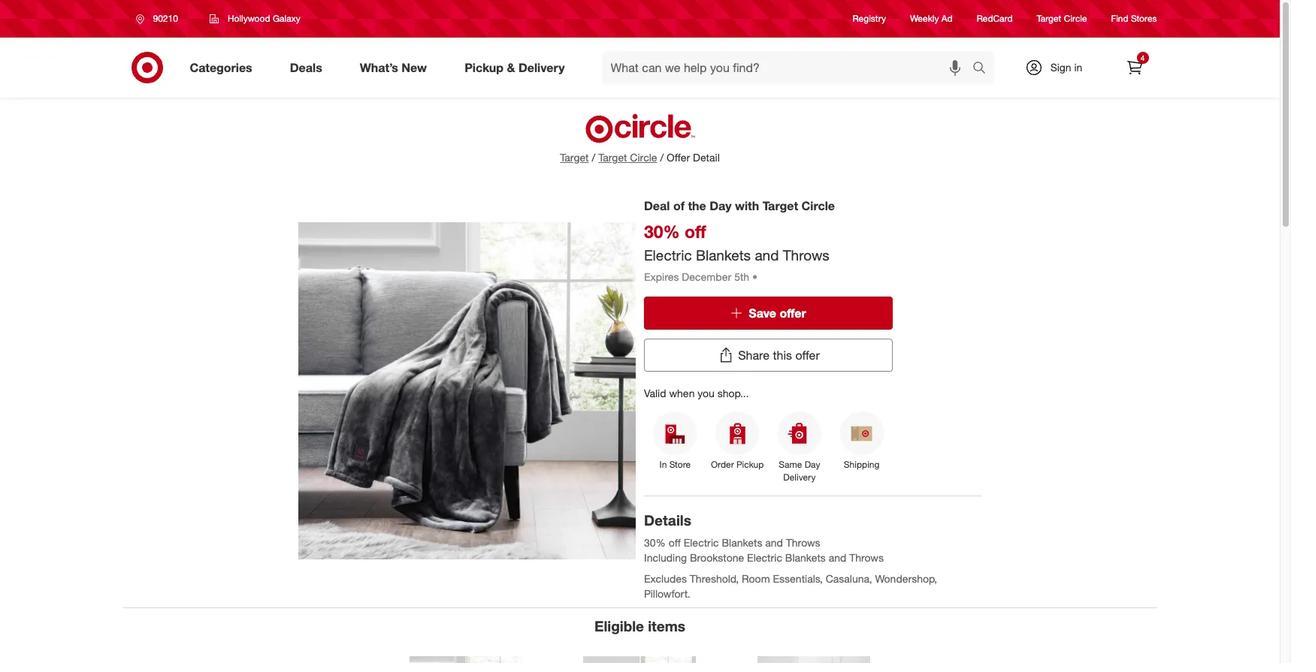 Task type: locate. For each thing, give the bounding box(es) containing it.
throws up casaluna,
[[850, 552, 884, 565]]

electric up room
[[747, 552, 783, 565]]

pillowfort.
[[644, 588, 691, 601]]

blankets inside the deal of the day with target circle 30% off electric blankets and throws expires december 5th •
[[696, 246, 751, 264]]

30% down deal
[[644, 221, 680, 242]]

0 vertical spatial off
[[685, 221, 706, 242]]

day right the
[[710, 198, 732, 213]]

delivery for day
[[784, 472, 816, 484]]

save offer
[[749, 306, 806, 321]]

pickup left &
[[465, 60, 504, 75]]

circle right with
[[802, 198, 835, 213]]

1 vertical spatial day
[[805, 459, 820, 471]]

1 vertical spatial 30%
[[644, 537, 666, 550]]

target left the target circle button
[[560, 151, 589, 164]]

2 vertical spatial blankets
[[785, 552, 826, 565]]

delivery inside same day delivery
[[784, 472, 816, 484]]

target circle button
[[599, 150, 657, 165]]

hollywood galaxy
[[228, 13, 301, 24]]

0 horizontal spatial /
[[592, 151, 596, 164]]

pickup
[[465, 60, 504, 75], [737, 459, 764, 471]]

eligible items
[[595, 618, 686, 635]]

0 vertical spatial 30%
[[644, 221, 680, 242]]

90210 button
[[126, 5, 194, 32]]

and up •
[[755, 246, 779, 264]]

1 vertical spatial electric
[[684, 537, 719, 550]]

find
[[1112, 13, 1129, 24]]

1 horizontal spatial target circle link
[[1037, 12, 1088, 25]]

1 horizontal spatial pickup
[[737, 459, 764, 471]]

1 vertical spatial circle
[[630, 151, 657, 164]]

0 horizontal spatial target circle link
[[599, 150, 657, 165]]

delivery right &
[[519, 60, 565, 75]]

/
[[592, 151, 596, 164], [660, 151, 664, 164]]

excludes threshold, room essentials, casaluna, wondershop, pillowfort.
[[644, 573, 941, 601]]

offer
[[780, 306, 806, 321], [796, 348, 820, 363]]

/ right target link
[[592, 151, 596, 164]]

delivery
[[519, 60, 565, 75], [784, 472, 816, 484]]

wondershop,
[[875, 573, 938, 586]]

1 horizontal spatial /
[[660, 151, 664, 164]]

1 horizontal spatial off
[[685, 221, 706, 242]]

and for off
[[755, 246, 779, 264]]

2 vertical spatial circle
[[802, 198, 835, 213]]

1 vertical spatial off
[[669, 537, 681, 550]]

0 vertical spatial electric
[[644, 246, 692, 264]]

/ left offer
[[660, 151, 664, 164]]

share this offer
[[738, 348, 820, 363]]

in
[[660, 459, 667, 471]]

1 horizontal spatial day
[[805, 459, 820, 471]]

store
[[670, 459, 691, 471]]

shop...
[[718, 387, 749, 400]]

detail
[[693, 151, 720, 164]]

find stores link
[[1112, 12, 1157, 25]]

circle down target circle logo
[[630, 151, 657, 164]]

weekly ad
[[910, 13, 953, 24]]

blankets up essentials,
[[785, 552, 826, 565]]

delivery down same
[[784, 472, 816, 484]]

new
[[402, 60, 427, 75]]

throws
[[783, 246, 830, 264], [786, 537, 821, 550], [850, 552, 884, 565]]

target
[[1037, 13, 1062, 24], [560, 151, 589, 164], [599, 151, 627, 164], [763, 198, 798, 213]]

off down the
[[685, 221, 706, 242]]

target inside the deal of the day with target circle 30% off electric blankets and throws expires december 5th •
[[763, 198, 798, 213]]

target circle link
[[1037, 12, 1088, 25], [599, 150, 657, 165]]

electric up expires
[[644, 246, 692, 264]]

0 vertical spatial pickup
[[465, 60, 504, 75]]

0 horizontal spatial off
[[669, 537, 681, 550]]

ad
[[942, 13, 953, 24]]

blankets up 'december'
[[696, 246, 751, 264]]

blankets
[[696, 246, 751, 264], [722, 537, 763, 550], [785, 552, 826, 565]]

2 vertical spatial and
[[829, 552, 847, 565]]

and up room
[[766, 537, 783, 550]]

30% up including
[[644, 537, 666, 550]]

circle
[[1064, 13, 1088, 24], [630, 151, 657, 164], [802, 198, 835, 213]]

you
[[698, 387, 715, 400]]

0 vertical spatial day
[[710, 198, 732, 213]]

electric for including
[[747, 552, 783, 565]]

target circle logo image
[[583, 113, 697, 144]]

0 vertical spatial and
[[755, 246, 779, 264]]

2 30% from the top
[[644, 537, 666, 550]]

1 vertical spatial delivery
[[784, 472, 816, 484]]

offer right this
[[796, 348, 820, 363]]

target / target circle / offer detail
[[560, 151, 720, 164]]

and inside the deal of the day with target circle 30% off electric blankets and throws expires december 5th •
[[755, 246, 779, 264]]

eligible
[[595, 618, 644, 635]]

1 horizontal spatial circle
[[802, 198, 835, 213]]

0 horizontal spatial delivery
[[519, 60, 565, 75]]

target circle link up sign
[[1037, 12, 1088, 25]]

weekly ad link
[[910, 12, 953, 25]]

deals link
[[277, 51, 341, 84]]

30%
[[644, 221, 680, 242], [644, 537, 666, 550]]

target right with
[[763, 198, 798, 213]]

categories link
[[177, 51, 271, 84]]

throws inside the deal of the day with target circle 30% off electric blankets and throws expires december 5th •
[[783, 246, 830, 264]]

and up casaluna,
[[829, 552, 847, 565]]

throws up essentials,
[[786, 537, 821, 550]]

target circle link down target circle logo
[[599, 150, 657, 165]]

1 30% from the top
[[644, 221, 680, 242]]

1 vertical spatial throws
[[786, 537, 821, 550]]

0 vertical spatial throws
[[783, 246, 830, 264]]

the
[[688, 198, 706, 213]]

off up including
[[669, 537, 681, 550]]

circle left find
[[1064, 13, 1088, 24]]

0 horizontal spatial day
[[710, 198, 732, 213]]

electric
[[644, 246, 692, 264], [684, 537, 719, 550], [747, 552, 783, 565]]

off
[[685, 221, 706, 242], [669, 537, 681, 550]]

day
[[710, 198, 732, 213], [805, 459, 820, 471]]

1 vertical spatial target circle link
[[599, 150, 657, 165]]

same day delivery
[[779, 459, 820, 484]]

blankets up brookstone
[[722, 537, 763, 550]]

december
[[682, 270, 732, 283]]

sign in link
[[1012, 51, 1106, 84]]

2 vertical spatial throws
[[850, 552, 884, 565]]

room
[[742, 573, 770, 586]]

and
[[755, 246, 779, 264], [766, 537, 783, 550], [829, 552, 847, 565]]

2 vertical spatial electric
[[747, 552, 783, 565]]

throws up save offer at the top of page
[[783, 246, 830, 264]]

sign in
[[1051, 61, 1083, 74]]

redcard link
[[977, 12, 1013, 25]]

stores
[[1131, 13, 1157, 24]]

pickup right the "order"
[[737, 459, 764, 471]]

find stores
[[1112, 13, 1157, 24]]

hollywood galaxy button
[[200, 5, 310, 32]]

electric inside the deal of the day with target circle 30% off electric blankets and throws expires december 5th •
[[644, 246, 692, 264]]

2 / from the left
[[660, 151, 664, 164]]

offer right save
[[780, 306, 806, 321]]

order pickup
[[711, 459, 764, 471]]

0 vertical spatial circle
[[1064, 13, 1088, 24]]

delivery inside the pickup & delivery link
[[519, 60, 565, 75]]

1 horizontal spatial delivery
[[784, 472, 816, 484]]

What can we help you find? suggestions appear below search field
[[602, 51, 976, 84]]

target link
[[560, 151, 589, 164]]

0 vertical spatial blankets
[[696, 246, 751, 264]]

30% inside the deal of the day with target circle 30% off electric blankets and throws expires december 5th •
[[644, 221, 680, 242]]

target circle
[[1037, 13, 1088, 24]]

day right same
[[805, 459, 820, 471]]

same
[[779, 459, 802, 471]]

deal of the day with target circle 30% off electric blankets and throws expires december 5th •
[[644, 198, 835, 283]]

sign
[[1051, 61, 1072, 74]]

threshold,
[[690, 573, 739, 586]]

0 vertical spatial delivery
[[519, 60, 565, 75]]

details 30% off electric blankets and throws including brookstone electric blankets and throws
[[644, 512, 884, 565]]

electric up brookstone
[[684, 537, 719, 550]]

save offer button
[[644, 297, 893, 330]]



Task type: describe. For each thing, give the bounding box(es) containing it.
4
[[1141, 53, 1145, 62]]

save
[[749, 306, 777, 321]]

offer
[[667, 151, 690, 164]]

with
[[735, 198, 759, 213]]

0 horizontal spatial pickup
[[465, 60, 504, 75]]

deal
[[644, 198, 670, 213]]

1 vertical spatial pickup
[[737, 459, 764, 471]]

categories
[[190, 60, 252, 75]]

registry
[[853, 13, 886, 24]]

off inside the deal of the day with target circle 30% off electric blankets and throws expires december 5th •
[[685, 221, 706, 242]]

hollywood
[[228, 13, 270, 24]]

4 link
[[1118, 51, 1151, 84]]

valid
[[644, 387, 666, 400]]

30% inside details 30% off electric blankets and throws including brookstone electric blankets and throws
[[644, 537, 666, 550]]

order
[[711, 459, 734, 471]]

1 vertical spatial offer
[[796, 348, 820, 363]]

pickup & delivery link
[[452, 51, 584, 84]]

90210
[[153, 13, 178, 24]]

what's new
[[360, 60, 427, 75]]

items
[[648, 618, 686, 635]]

throws for off
[[783, 246, 830, 264]]

1 vertical spatial blankets
[[722, 537, 763, 550]]

0 vertical spatial target circle link
[[1037, 12, 1088, 25]]

blankets for off
[[696, 246, 751, 264]]

search button
[[966, 51, 1002, 87]]

what's
[[360, 60, 398, 75]]

brookstone
[[690, 552, 744, 565]]

galaxy
[[273, 13, 301, 24]]

1 vertical spatial and
[[766, 537, 783, 550]]

excludes
[[644, 573, 687, 586]]

when
[[669, 387, 695, 400]]

day inside the deal of the day with target circle 30% off electric blankets and throws expires december 5th •
[[710, 198, 732, 213]]

circle inside the deal of the day with target circle 30% off electric blankets and throws expires december 5th •
[[802, 198, 835, 213]]

5th
[[735, 270, 750, 283]]

in store
[[660, 459, 691, 471]]

target right target link
[[599, 151, 627, 164]]

weekly
[[910, 13, 939, 24]]

pickup & delivery
[[465, 60, 565, 75]]

electric for 30%
[[644, 246, 692, 264]]

and for brookstone
[[829, 552, 847, 565]]

target up sign in link
[[1037, 13, 1062, 24]]

1 / from the left
[[592, 151, 596, 164]]

share this offer button
[[644, 339, 893, 372]]

day inside same day delivery
[[805, 459, 820, 471]]

delivery for &
[[519, 60, 565, 75]]

valid when you shop...
[[644, 387, 749, 400]]

essentials,
[[773, 573, 823, 586]]

details
[[644, 512, 692, 529]]

share
[[738, 348, 770, 363]]

including
[[644, 552, 687, 565]]

this
[[773, 348, 792, 363]]

blankets for brookstone
[[785, 552, 826, 565]]

shipping
[[844, 459, 880, 471]]

off inside details 30% off electric blankets and throws including brookstone electric blankets and throws
[[669, 537, 681, 550]]

•
[[753, 270, 758, 283]]

in
[[1075, 61, 1083, 74]]

casaluna,
[[826, 573, 873, 586]]

what's new link
[[347, 51, 446, 84]]

redcard
[[977, 13, 1013, 24]]

registry link
[[853, 12, 886, 25]]

throws for brookstone
[[850, 552, 884, 565]]

0 vertical spatial offer
[[780, 306, 806, 321]]

2 horizontal spatial circle
[[1064, 13, 1088, 24]]

&
[[507, 60, 515, 75]]

of
[[673, 198, 685, 213]]

deals
[[290, 60, 322, 75]]

0 horizontal spatial circle
[[630, 151, 657, 164]]

expires
[[644, 270, 679, 283]]

search
[[966, 61, 1002, 76]]



Task type: vqa. For each thing, say whether or not it's contained in the screenshot.
Target
yes



